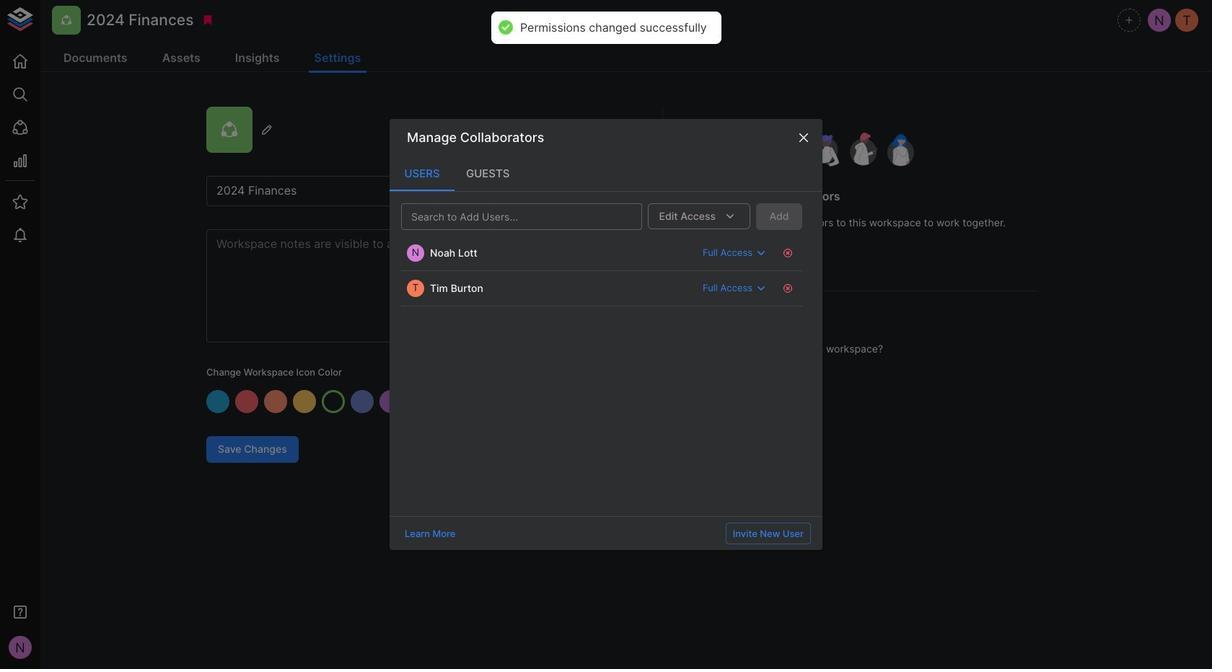 Task type: vqa. For each thing, say whether or not it's contained in the screenshot.
Workspace Name TEXT BOX
yes



Task type: describe. For each thing, give the bounding box(es) containing it.
Search to Add Users... text field
[[406, 208, 614, 226]]

Workspace notes are visible to all members and guests. text field
[[206, 229, 616, 343]]



Task type: locate. For each thing, give the bounding box(es) containing it.
remove bookmark image
[[202, 14, 215, 27]]

status
[[520, 20, 707, 35]]

dialog
[[390, 119, 823, 551]]

Workspace Name text field
[[206, 176, 616, 206]]

tab list
[[390, 156, 823, 191]]



